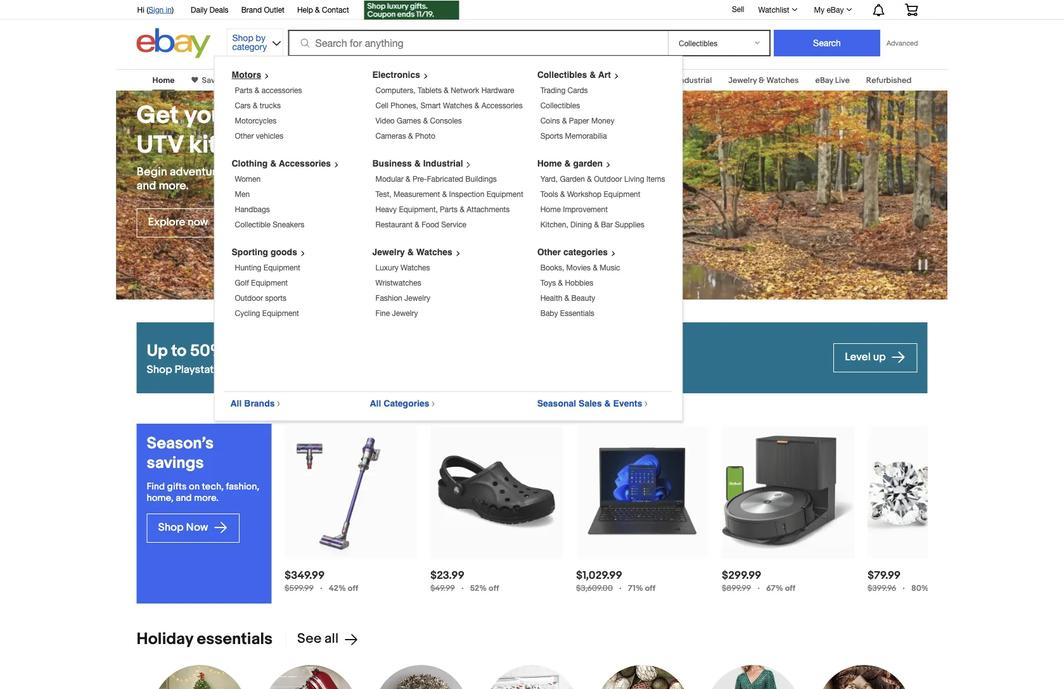 Task type: describe. For each thing, give the bounding box(es) containing it.
season's savings
[[147, 434, 214, 474]]

· for $299.99
[[757, 583, 760, 594]]

irobot roomba j7+ self-emptying vacuum cleaning robot - certified refurbished! image
[[722, 436, 854, 550]]

jewelry & watches inside shop by category banner
[[372, 247, 453, 257]]

improvement
[[563, 205, 608, 214]]

all brands link
[[230, 399, 286, 409]]

off inside up to 50% off gaming gear shop playstation, xbox, and more from vetted sellers.
[[229, 342, 250, 361]]

garden inside get your atv or utv kitted out main content
[[437, 75, 465, 85]]

men link
[[235, 190, 250, 199]]

yard, garden & outdoor living items link
[[541, 175, 665, 184]]

67%
[[766, 584, 783, 594]]

heavy
[[376, 205, 397, 214]]

1 horizontal spatial business & industrial link
[[635, 75, 712, 85]]

seasonal sales & events
[[537, 399, 643, 409]]

outdoor inside hunting equipment golf equipment outdoor sports cycling equipment
[[235, 294, 263, 303]]

toys inside get your atv or utv kitted out main content
[[526, 75, 542, 85]]

all categories link
[[370, 399, 440, 409]]

business & industrial inside get your atv or utv kitted out main content
[[635, 75, 712, 85]]

luxury
[[376, 263, 399, 272]]

on
[[189, 481, 200, 493]]

52%
[[470, 584, 487, 594]]

baby
[[541, 309, 558, 318]]

baby essentials link
[[541, 309, 595, 318]]

more. inside find gifts on tech, fashion, home, and more.
[[194, 493, 219, 504]]

handbags
[[235, 205, 270, 214]]

saved link
[[198, 75, 225, 85]]

health
[[541, 294, 563, 303]]

1 vertical spatial jewelry & watches link
[[372, 247, 466, 257]]

other inside parts & accessories cars & trucks motorcycles other vehicles
[[235, 132, 254, 140]]

supplies
[[615, 220, 645, 229]]

& inside trading cards collectibles coins & paper money sports memorabilia
[[562, 116, 567, 125]]

$399.96
[[868, 584, 896, 594]]

or
[[289, 101, 311, 130]]

· for $23.99
[[461, 583, 464, 594]]

advanced
[[887, 39, 918, 47]]

level up link
[[834, 344, 918, 373]]

crocs men's and women's shoes - baya clogs, slip on shoes, waterproof sandals image
[[430, 456, 563, 530]]

other categories
[[537, 247, 608, 257]]

watches inside computers, tablets & network hardware cell phones, smart watches & accessories video games & consoles cameras & photo
[[443, 101, 473, 110]]

sell link
[[727, 5, 750, 13]]

events
[[613, 399, 643, 409]]

fashion
[[376, 294, 402, 303]]

parts & accessories cars & trucks motorcycles other vehicles
[[235, 86, 302, 140]]

pre-
[[413, 175, 427, 184]]

sign
[[149, 5, 164, 14]]

off for $79.99
[[931, 584, 941, 594]]

see all
[[297, 631, 339, 648]]

$599.99
[[284, 584, 313, 594]]

help
[[297, 5, 313, 14]]

parts inside parts & accessories cars & trucks motorcycles other vehicles
[[235, 86, 253, 95]]

in
[[166, 5, 172, 14]]

$899.99
[[722, 584, 751, 594]]

$1,029.99
[[576, 569, 622, 583]]

and inside get your atv or utv kitted out begin adventures with cargo bags, tires, and more.
[[137, 179, 156, 193]]

parts inside 'modular & pre-fabricated buildings test, measurement & inspection equipment heavy equipment, parts & attachments restaurant & food service'
[[440, 205, 458, 214]]

outdoor inside yard, garden & outdoor living items tools & workshop equipment home improvement kitchen, dining & bar supplies
[[594, 175, 622, 184]]

living
[[624, 175, 644, 184]]

watches inside luxury watches wristwatches fashion jewelry fine jewelry
[[401, 263, 430, 272]]

home & garden link
[[537, 158, 616, 169]]

tech,
[[202, 481, 224, 493]]

sporting for sporting goods
[[559, 75, 591, 85]]

hobbies
[[565, 279, 594, 288]]

brand
[[241, 5, 262, 14]]

parts & accessories link
[[235, 86, 302, 95]]

atv
[[239, 101, 283, 130]]

$23.99
[[430, 569, 464, 583]]

from
[[315, 364, 338, 377]]

consoles
[[430, 116, 462, 125]]

seasonal sales & events link
[[537, 399, 653, 409]]

cell phones, smart watches & accessories link
[[376, 101, 523, 110]]

video games & consoles link
[[376, 116, 462, 125]]

get
[[137, 101, 179, 130]]

all categories
[[370, 399, 430, 409]]

computers, tablets & network hardware link
[[376, 86, 514, 95]]

brands
[[244, 399, 275, 409]]

men
[[235, 190, 250, 199]]

deals
[[210, 5, 229, 14]]

1 vertical spatial business & industrial link
[[372, 158, 477, 169]]

off for $23.99
[[489, 584, 499, 594]]

$299.99
[[722, 569, 761, 583]]

shop now
[[158, 522, 211, 535]]

service
[[441, 220, 467, 229]]

fine
[[376, 309, 390, 318]]

trading cards collectibles coins & paper money sports memorabilia
[[541, 86, 615, 140]]

ebay live
[[816, 75, 850, 85]]

sports
[[541, 132, 563, 140]]

(
[[147, 5, 149, 14]]

get your atv or utv kitted out main content
[[0, 61, 1064, 690]]

my ebay link
[[807, 2, 858, 17]]

computers,
[[376, 86, 416, 95]]

ebay inside get your atv or utv kitted out main content
[[816, 75, 834, 85]]

gifts
[[167, 481, 187, 493]]

contact
[[322, 5, 349, 14]]

cameras
[[376, 132, 406, 140]]

holiday essentials link
[[137, 630, 273, 650]]

phones,
[[391, 101, 418, 110]]

measurement
[[394, 190, 440, 199]]

category
[[232, 42, 267, 52]]

my ebay
[[814, 5, 844, 14]]

business inside shop by category banner
[[372, 158, 412, 169]]

& inside account navigation
[[315, 5, 320, 14]]

off for $299.99
[[785, 584, 795, 594]]

season's savings link
[[147, 434, 262, 474]]

equipment down the "hunting equipment" link
[[251, 279, 288, 288]]

toys inside books, movies & music toys & hobbies health & beauty baby essentials
[[541, 279, 556, 288]]

games
[[397, 116, 421, 125]]

off for $1,029.99
[[645, 584, 655, 594]]

daily deals link
[[191, 3, 229, 17]]

$23.99 $49.99 · 52% off
[[430, 569, 499, 594]]

lenovo thinkpad x1 carbon gen 10 intel laptop, 14" ips,  i7-1270p vpro®, 32gb image
[[576, 427, 708, 559]]

workshop
[[567, 190, 602, 199]]

· for $79.99
[[903, 583, 905, 594]]

find
[[147, 481, 165, 493]]

equipment inside 'modular & pre-fabricated buildings test, measurement & inspection equipment heavy equipment, parts & attachments restaurant & food service'
[[487, 190, 523, 199]]

accessories inside computers, tablets & network hardware cell phones, smart watches & accessories video games & consoles cameras & photo
[[482, 101, 523, 110]]

1/4 - 2 ct t.w. natural diamond studs in 14k white or yellow gold image
[[868, 427, 1000, 559]]



Task type: vqa. For each thing, say whether or not it's contained in the screenshot.
bottommost Delivery
no



Task type: locate. For each thing, give the bounding box(es) containing it.
home up tablets
[[405, 75, 427, 85]]

2 · from the left
[[461, 583, 464, 594]]

coins
[[541, 116, 560, 125]]

more.
[[159, 179, 189, 193], [194, 493, 219, 504]]

home improvement link
[[541, 205, 608, 214]]

off inside $79.99 $399.96 · 80% off
[[931, 584, 941, 594]]

ebay right my
[[827, 5, 844, 14]]

more. inside get your atv or utv kitted out begin adventures with cargo bags, tires, and more.
[[159, 179, 189, 193]]

0 horizontal spatial business & industrial link
[[372, 158, 477, 169]]

2 horizontal spatial and
[[266, 364, 284, 377]]

ebay live link
[[816, 75, 850, 85]]

· left 67%
[[757, 583, 760, 594]]

outdoor up cycling at the left
[[235, 294, 263, 303]]

shop left now
[[158, 522, 184, 535]]

1 all from the left
[[230, 399, 242, 409]]

collectibles down trading cards link
[[541, 101, 580, 110]]

collectibles up trading cards link
[[537, 70, 587, 80]]

explore
[[148, 216, 185, 229]]

network
[[451, 86, 479, 95]]

explore now
[[148, 216, 210, 229]]

test,
[[376, 190, 392, 199]]

0 horizontal spatial and
[[137, 179, 156, 193]]

golf equipment link
[[235, 279, 288, 288]]

find gifts on tech, fashion, home, and more.
[[147, 481, 259, 504]]

0 vertical spatial ebay
[[827, 5, 844, 14]]

restaurant
[[376, 220, 413, 229]]

0 horizontal spatial industrial
[[423, 158, 463, 169]]

by
[[256, 33, 266, 43]]

collectibles & art link
[[537, 70, 624, 80]]

0 horizontal spatial jewelry & watches
[[372, 247, 453, 257]]

yard, garden & outdoor living items tools & workshop equipment home improvement kitchen, dining & bar supplies
[[541, 175, 665, 229]]

1 vertical spatial shop
[[147, 364, 172, 377]]

cycling equipment link
[[235, 309, 299, 318]]

watches down the food at top
[[416, 247, 453, 257]]

home up get
[[153, 75, 175, 85]]

· left 52% at the left
[[461, 583, 464, 594]]

business up modular on the top left of the page
[[372, 158, 412, 169]]

0 horizontal spatial accessories
[[279, 158, 331, 169]]

1 vertical spatial and
[[266, 364, 284, 377]]

equipment up attachments
[[487, 190, 523, 199]]

clothing & accessories
[[232, 158, 331, 169]]

women men handbags collectible sneakers
[[235, 175, 304, 229]]

1 horizontal spatial garden
[[560, 175, 585, 184]]

trucks
[[260, 101, 281, 110]]

off inside $23.99 $49.99 · 52% off
[[489, 584, 499, 594]]

sporting goods link
[[232, 247, 311, 257]]

all for all categories
[[370, 399, 381, 409]]

account navigation
[[130, 0, 928, 21]]

shop left "by"
[[232, 33, 253, 43]]

hi
[[137, 5, 144, 14]]

2 vertical spatial and
[[176, 493, 192, 504]]

toys & hobbies link
[[541, 279, 594, 288]]

trading cards link
[[541, 86, 588, 95]]

shop
[[232, 33, 253, 43], [147, 364, 172, 377], [158, 522, 184, 535]]

sporting inside get your atv or utv kitted out main content
[[559, 75, 591, 85]]

photo
[[415, 132, 436, 140]]

shop down up
[[147, 364, 172, 377]]

accessories
[[262, 86, 302, 95]]

0 vertical spatial garden
[[437, 75, 465, 85]]

motors inside shop by category banner
[[232, 70, 261, 80]]

industrial inside shop by category banner
[[423, 158, 463, 169]]

sales
[[579, 399, 602, 409]]

jewelry inside get your atv or utv kitted out main content
[[729, 75, 757, 85]]

off right 52% at the left
[[489, 584, 499, 594]]

collectibles link up the cell
[[342, 75, 388, 85]]

collectibles for collectibles "link" within the get your atv or utv kitted out main content
[[342, 75, 388, 85]]

business & industrial inside shop by category banner
[[372, 158, 463, 169]]

1 horizontal spatial jewelry & watches link
[[729, 75, 799, 85]]

1 vertical spatial business & industrial
[[372, 158, 463, 169]]

1 · from the left
[[320, 583, 322, 594]]

hunting equipment golf equipment outdoor sports cycling equipment
[[235, 263, 300, 318]]

1 horizontal spatial accessories
[[482, 101, 523, 110]]

ebay inside my ebay link
[[827, 5, 844, 14]]

0 horizontal spatial garden
[[437, 75, 465, 85]]

collectibles link down trading cards link
[[541, 101, 580, 110]]

· inside $79.99 $399.96 · 80% off
[[903, 583, 905, 594]]

dyson v10 animal + cordless vacuum cleaner | purple | new | previous generation image
[[284, 427, 417, 559]]

1 vertical spatial outdoor
[[235, 294, 263, 303]]

1 horizontal spatial sporting
[[559, 75, 591, 85]]

1 vertical spatial other
[[537, 247, 561, 257]]

luxury watches wristwatches fashion jewelry fine jewelry
[[376, 263, 430, 318]]

toys up trading
[[526, 75, 542, 85]]

my
[[814, 5, 825, 14]]

parts down test, measurement & inspection equipment link
[[440, 205, 458, 214]]

4 · from the left
[[757, 583, 760, 594]]

off right 80% on the right of page
[[931, 584, 941, 594]]

0 vertical spatial other
[[235, 132, 254, 140]]

0 vertical spatial industrial
[[678, 75, 712, 85]]

sporting for sporting goods
[[232, 247, 268, 257]]

0 vertical spatial jewelry & watches link
[[729, 75, 799, 85]]

equipment down sports
[[262, 309, 299, 318]]

· inside $23.99 $49.99 · 52% off
[[461, 583, 464, 594]]

· for $1,029.99
[[619, 583, 621, 594]]

brand outlet link
[[241, 3, 285, 17]]

1 vertical spatial garden
[[560, 175, 585, 184]]

off up xbox,
[[229, 342, 250, 361]]

0 vertical spatial parts
[[235, 86, 253, 95]]

hi ( sign in )
[[137, 5, 174, 14]]

0 vertical spatial accessories
[[482, 101, 523, 110]]

categories
[[564, 247, 608, 257]]

all brands
[[230, 399, 275, 409]]

equipment down living
[[604, 190, 641, 199]]

books, movies & music toys & hobbies health & beauty baby essentials
[[541, 263, 620, 318]]

0 vertical spatial outdoor
[[594, 175, 622, 184]]

1 vertical spatial ebay
[[816, 75, 834, 85]]

sporting up cards
[[559, 75, 591, 85]]

other
[[235, 132, 254, 140], [537, 247, 561, 257]]

jewelry & watches inside get your atv or utv kitted out main content
[[729, 75, 799, 85]]

toys up health at the top right of page
[[541, 279, 556, 288]]

sporting goods
[[232, 247, 297, 257]]

saved
[[202, 75, 225, 85]]

parts up 'cars' at left top
[[235, 86, 253, 95]]

0 horizontal spatial more.
[[159, 179, 189, 193]]

0 vertical spatial jewelry & watches
[[729, 75, 799, 85]]

collectibles inside get your atv or utv kitted out main content
[[342, 75, 388, 85]]

collectibles up the cell
[[342, 75, 388, 85]]

· inside $299.99 $899.99 · 67% off
[[757, 583, 760, 594]]

1 vertical spatial toys
[[541, 279, 556, 288]]

essentials
[[197, 630, 273, 650]]

jewelry & watches
[[729, 75, 799, 85], [372, 247, 453, 257]]

1 horizontal spatial business & industrial
[[635, 75, 712, 85]]

collectibles link inside get your atv or utv kitted out main content
[[342, 75, 388, 85]]

playstation,
[[175, 364, 232, 377]]

and right home,
[[176, 493, 192, 504]]

memorabilia
[[565, 132, 607, 140]]

1 vertical spatial collectibles link
[[541, 101, 580, 110]]

2 vertical spatial shop
[[158, 522, 184, 535]]

off for $349.99
[[348, 584, 358, 594]]

your shopping cart image
[[904, 3, 919, 16]]

off right 42%
[[348, 584, 358, 594]]

1 horizontal spatial industrial
[[678, 75, 712, 85]]

0 horizontal spatial all
[[230, 399, 242, 409]]

business inside get your atv or utv kitted out main content
[[635, 75, 668, 85]]

Search for anything text field
[[290, 31, 666, 55]]

42%
[[329, 584, 346, 594]]

off right 67%
[[785, 584, 795, 594]]

0 vertical spatial business & industrial
[[635, 75, 712, 85]]

· left 71%
[[619, 583, 621, 594]]

$1,029.99 $3,609.00 · 71% off
[[576, 569, 655, 594]]

now
[[188, 216, 208, 229]]

watchlist link
[[752, 2, 804, 17]]

0 horizontal spatial collectibles link
[[342, 75, 388, 85]]

watches down network
[[443, 101, 473, 110]]

yard,
[[541, 175, 558, 184]]

collectibles
[[537, 70, 587, 80], [342, 75, 388, 85], [541, 101, 580, 110]]

jewelry & watches link
[[729, 75, 799, 85], [372, 247, 466, 257]]

1 horizontal spatial other
[[537, 247, 561, 257]]

$3,609.00
[[576, 584, 613, 594]]

music
[[600, 263, 620, 272]]

off right 71%
[[645, 584, 655, 594]]

5 · from the left
[[903, 583, 905, 594]]

home down tools
[[541, 205, 561, 214]]

0 vertical spatial business & industrial link
[[635, 75, 712, 85]]

more. down begin
[[159, 179, 189, 193]]

off inside $299.99 $899.99 · 67% off
[[785, 584, 795, 594]]

and inside up to 50% off gaming gear shop playstation, xbox, and more from vetted sellers.
[[266, 364, 284, 377]]

watches left ebay live link
[[767, 75, 799, 85]]

home & garden
[[537, 158, 603, 169]]

season's
[[147, 434, 214, 454]]

and down "gaming"
[[266, 364, 284, 377]]

0 horizontal spatial business
[[372, 158, 412, 169]]

shop by category banner
[[130, 0, 928, 422]]

0 horizontal spatial other
[[235, 132, 254, 140]]

off inside $349.99 $599.99 · 42% off
[[348, 584, 358, 594]]

shop now link
[[147, 514, 240, 543]]

1 horizontal spatial business
[[635, 75, 668, 85]]

and inside find gifts on tech, fashion, home, and more.
[[176, 493, 192, 504]]

all left brands
[[230, 399, 242, 409]]

None submit
[[774, 30, 881, 56]]

0 horizontal spatial business & industrial
[[372, 158, 463, 169]]

off inside $1,029.99 $3,609.00 · 71% off
[[645, 584, 655, 594]]

0 vertical spatial shop
[[232, 33, 253, 43]]

inspection
[[449, 190, 485, 199]]

0 horizontal spatial outdoor
[[235, 294, 263, 303]]

cars & trucks link
[[235, 101, 281, 110]]

· left 80% on the right of page
[[903, 583, 905, 594]]

0 horizontal spatial sporting
[[232, 247, 268, 257]]

home for home & garden
[[537, 158, 562, 169]]

0 vertical spatial collectibles link
[[342, 75, 388, 85]]

0 vertical spatial more.
[[159, 179, 189, 193]]

home & garden link
[[405, 75, 465, 85]]

and down begin
[[137, 179, 156, 193]]

fabricated
[[427, 175, 463, 184]]

home inside yard, garden & outdoor living items tools & workshop equipment home improvement kitchen, dining & bar supplies
[[541, 205, 561, 214]]

collectibles link
[[342, 75, 388, 85], [541, 101, 580, 110]]

other down motorcycles link
[[235, 132, 254, 140]]

up
[[147, 342, 168, 361]]

· left 42%
[[320, 583, 322, 594]]

3 · from the left
[[619, 583, 621, 594]]

categories
[[384, 399, 430, 409]]

live
[[835, 75, 850, 85]]

cargo
[[255, 165, 286, 179]]

shop inside up to 50% off gaming gear shop playstation, xbox, and more from vetted sellers.
[[147, 364, 172, 377]]

brand outlet
[[241, 5, 285, 14]]

motorcycles link
[[235, 116, 277, 125]]

level up
[[845, 351, 889, 364]]

business right goods
[[635, 75, 668, 85]]

home for home & garden
[[405, 75, 427, 85]]

0 vertical spatial and
[[137, 179, 156, 193]]

all for all brands
[[230, 399, 242, 409]]

garden inside yard, garden & outdoor living items tools & workshop equipment home improvement kitchen, dining & bar supplies
[[560, 175, 585, 184]]

1 vertical spatial more.
[[194, 493, 219, 504]]

motorcycles
[[235, 116, 277, 125]]

other up "books,"
[[537, 247, 561, 257]]

1 horizontal spatial parts
[[440, 205, 458, 214]]

ebay left live
[[816, 75, 834, 85]]

equipment down goods on the left of the page
[[264, 263, 300, 272]]

home for home
[[153, 75, 175, 85]]

refurbished link
[[867, 75, 912, 85]]

modular
[[376, 175, 404, 184]]

1 horizontal spatial more.
[[194, 493, 219, 504]]

· inside $1,029.99 $3,609.00 · 71% off
[[619, 583, 621, 594]]

0 horizontal spatial jewelry & watches link
[[372, 247, 466, 257]]

· for $349.99
[[320, 583, 322, 594]]

vetted
[[340, 364, 372, 377]]

industrial inside get your atv or utv kitted out main content
[[678, 75, 712, 85]]

motors inside get your atv or utv kitted out main content
[[242, 75, 268, 85]]

all left categories
[[370, 399, 381, 409]]

1 vertical spatial business
[[372, 158, 412, 169]]

equipment inside yard, garden & outdoor living items tools & workshop equipment home improvement kitchen, dining & bar supplies
[[604, 190, 641, 199]]

sporting inside shop by category banner
[[232, 247, 268, 257]]

1 vertical spatial parts
[[440, 205, 458, 214]]

none submit inside shop by category banner
[[774, 30, 881, 56]]

1 vertical spatial industrial
[[423, 158, 463, 169]]

paper
[[569, 116, 589, 125]]

0 horizontal spatial parts
[[235, 86, 253, 95]]

watches up wristwatches
[[401, 263, 430, 272]]

1 horizontal spatial all
[[370, 399, 381, 409]]

collectibles for collectibles & art
[[537, 70, 587, 80]]

garden
[[573, 158, 603, 169]]

1 vertical spatial accessories
[[279, 158, 331, 169]]

motors
[[232, 70, 261, 80], [242, 75, 268, 85]]

0 vertical spatial business
[[635, 75, 668, 85]]

1 horizontal spatial outdoor
[[594, 175, 622, 184]]

attachments
[[467, 205, 510, 214]]

1 vertical spatial jewelry & watches
[[372, 247, 453, 257]]

1 horizontal spatial collectibles link
[[541, 101, 580, 110]]

utv
[[137, 130, 183, 160]]

fashion jewelry link
[[376, 294, 430, 303]]

get the coupon image
[[364, 1, 459, 20]]

shop for shop now
[[158, 522, 184, 535]]

80%
[[911, 584, 929, 594]]

home up yard,
[[537, 158, 562, 169]]

$79.99 $399.96 · 80% off
[[868, 569, 941, 594]]

0 vertical spatial toys
[[526, 75, 542, 85]]

watches inside get your atv or utv kitted out main content
[[767, 75, 799, 85]]

1 horizontal spatial and
[[176, 493, 192, 504]]

trading
[[541, 86, 566, 95]]

· inside $349.99 $599.99 · 42% off
[[320, 583, 322, 594]]

more. up now
[[194, 493, 219, 504]]

1 horizontal spatial jewelry & watches
[[729, 75, 799, 85]]

collectible sneakers link
[[235, 220, 304, 229]]

goods
[[271, 247, 297, 257]]

2 all from the left
[[370, 399, 381, 409]]

sporting up hunting
[[232, 247, 268, 257]]

and
[[137, 179, 156, 193], [266, 364, 284, 377], [176, 493, 192, 504]]

outdoor up 'tools & workshop equipment' link
[[594, 175, 622, 184]]

collectibles inside trading cards collectibles coins & paper money sports memorabilia
[[541, 101, 580, 110]]

garden up computers, tablets & network hardware link
[[437, 75, 465, 85]]

shop inside shop by category
[[232, 33, 253, 43]]

1 vertical spatial sporting
[[232, 247, 268, 257]]

shop for shop by category
[[232, 33, 253, 43]]

0 vertical spatial sporting
[[559, 75, 591, 85]]

ebay
[[827, 5, 844, 14], [816, 75, 834, 85]]

garden down home & garden
[[560, 175, 585, 184]]



